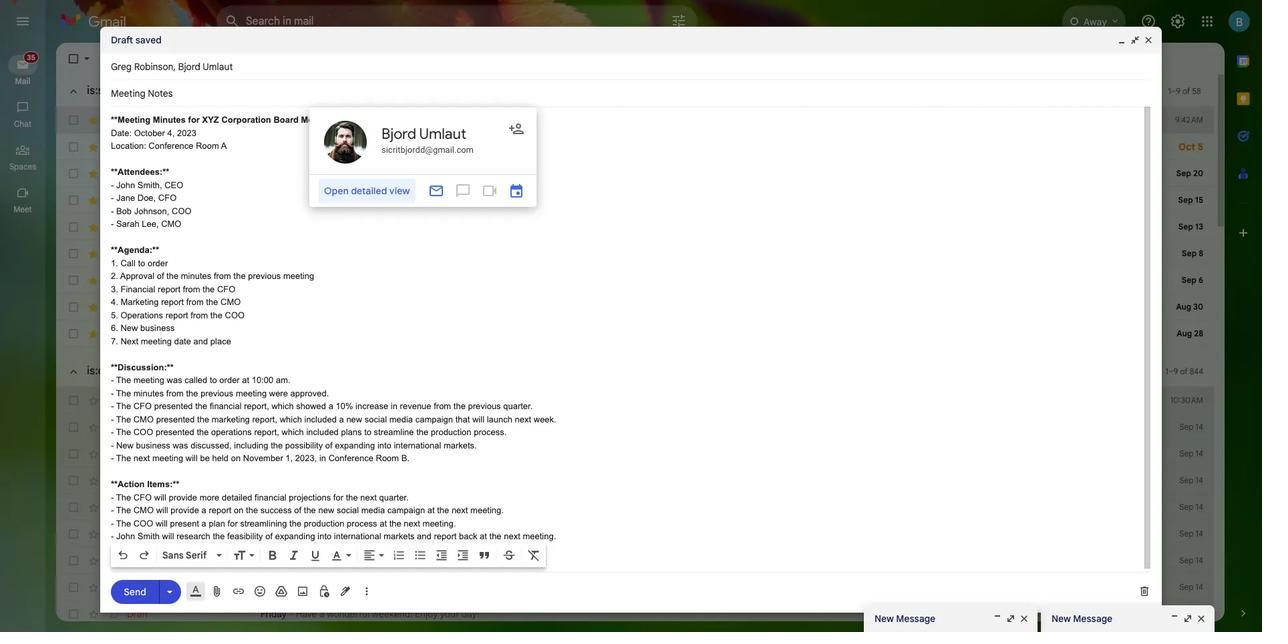 Task type: vqa. For each thing, say whether or not it's contained in the screenshot.


Task type: locate. For each thing, give the bounding box(es) containing it.
sep 14 for hey how ru
[[1179, 556, 1203, 566]]

pumpkins!
[[388, 141, 435, 153]]

, inside row
[[160, 114, 163, 126]]

1 important because you marked it as important. switch from the top
[[107, 114, 120, 127]]

1 vertical spatial discover
[[479, 168, 516, 180]]

4.
[[111, 297, 118, 307]]

increase
[[356, 402, 388, 412]]

1,
[[286, 454, 293, 464]]

jane inside **attendees:** - john smith, ceo - jane doe, cfo - bob johnson, coo - sarah lee, cmo
[[116, 193, 135, 203]]

bulleted list ‪(⌘⇧8)‬ image
[[414, 549, 427, 563]]

cell for aug 30
[[261, 301, 1147, 314]]

on inside **discussion:** - the meeting was called to order at 10:00 am. - the minutes from the previous meeting were approved. - the cfo presented the financial report, which showed a 10% increase in revenue from the previous quarter. - the cmo presented the marketing report, which included a new social media campaign that will launch next week. - the coo presented the operations report, which included plans to streamline the production process. - new business was discussed, including the possibility of expanding into international markets. - the next meeting will be held on november 1, 2023, in conference room b.
[[231, 454, 241, 464]]

7 yelp from the top
[[127, 301, 146, 313]]

**attendees:** inside **attendees:** - john smith, ceo - jane doe, cfo - bob johnson, coo - sarah lee, cmo
[[111, 167, 169, 177]]

revenue
[[400, 402, 431, 412]]

fall!
[[408, 194, 427, 206]]

sarah left 10:30 am
[[1110, 395, 1134, 407]]

cfo inside '**agenda:** 1. call to order 2. approval of the minutes from the previous meeting 3. financial report from the cfo 4. marketing report from the cmo 5. operations report from the coo 6. new business 7. next meeting date and place'
[[217, 284, 235, 294]]

cmo inside the **action items:** - the cfo will provide more detailed financial projections for the next quarter. - the cmo will provide a report on the success of the new social media campaign at the next meeting. - the coo will present a plan for streamlining the production process at the next meeting. - john smith will research the feasibility of expanding into international markets and report back at the next meeting.
[[133, 506, 154, 516]]

0 horizontal spatial financial
[[210, 402, 242, 412]]

meeting up items:**
[[152, 454, 183, 464]]

sep 15
[[1178, 195, 1203, 205]]

insert link ‪(⌘k)‬ image
[[232, 585, 245, 599]]

cell for aug 28
[[261, 327, 1147, 341]]

row
[[56, 107, 1262, 134], [56, 134, 1214, 160], [56, 160, 1214, 187], [56, 187, 1214, 214], [56, 214, 1214, 241], [56, 267, 1214, 294], [56, 388, 1233, 414], [56, 414, 1214, 441], [56, 441, 1214, 468], [56, 494, 1214, 521], [56, 521, 1214, 548], [56, 548, 1214, 575], [56, 575, 1214, 601], [56, 601, 1214, 628]]

1 vertical spatial included
[[306, 428, 339, 438]]

draft for spooky season
[[127, 582, 148, 594]]

inbox inside inbox fingerlickin' wings in inland empire
[[263, 275, 283, 285]]

you for to
[[573, 114, 588, 126]]

1 vertical spatial presented
[[156, 415, 195, 425]]

order left the 10:00
[[219, 375, 240, 386]]

rancho
[[647, 141, 679, 153], [571, 194, 603, 206]]

0 horizontal spatial enjoy
[[415, 609, 438, 621]]

expanding inside **discussion:** - the meeting was called to order at 10:00 am. - the minutes from the previous meeting were approved. - the cfo presented the financial report, which showed a 10% increase in revenue from the previous quarter. - the cmo presented the marketing report, which included a new social media campaign that will launch next week. - the coo presented the operations report, which included plans to streamline the production process. - new business was discussed, including the possibility of expanding into international markets. - the next meeting will be held on november 1, 2023, in conference room b.
[[335, 441, 375, 451]]

cmo inside '**agenda:** 1. call to order 2. approval of the minutes from the previous meeting 3. financial report from the cfo 4. marketing report from the cmo 5. operations report from the coo 6. new business 7. next meeting date and place'
[[220, 297, 241, 307]]

1 horizontal spatial smith,
[[891, 395, 918, 407]]

inbox left you've at top
[[263, 115, 283, 125]]

1 inbox from the top
[[263, 115, 283, 125]]

plans
[[341, 428, 362, 438]]

lee, up approval
[[142, 219, 159, 229]]

your
[[892, 114, 911, 126], [1129, 114, 1148, 126], [481, 141, 500, 153], [489, 194, 508, 206], [359, 502, 378, 514], [440, 609, 459, 621]]

12 row from the top
[[56, 548, 1214, 575]]

14 for have a wonderful weekend! enjoy your day!
[[1196, 609, 1203, 619]]

cell inside yelp inland empire row
[[261, 301, 1147, 314]]

production up markets.
[[431, 428, 471, 438]]

cucamonga down brazilian
[[605, 194, 656, 206]]

not important switch for hats
[[107, 421, 120, 434]]

yelp inland empire
[[127, 168, 211, 180], [127, 221, 211, 233], [127, 275, 211, 287], [127, 301, 211, 313]]

2 important because you marked it as important. switch from the top
[[107, 167, 120, 180]]

send
[[124, 586, 146, 598]]

ceo inside **attendees:** - john smith, ceo - jane doe, cfo - bob johnson, coo - sarah lee, cmo
[[164, 180, 183, 190]]

i for can
[[322, 502, 324, 514]]

1 not important switch from the top
[[107, 140, 120, 154]]

14 for hats off to you for pulling that 2 hour presentation
[[1196, 422, 1203, 432]]

on inside the **action items:** - the cfo will provide more detailed financial projections for the next quarter. - the cmo will provide a report on the success of the new social media campaign at the next meeting. - the coo will present a plan for streamlining the production process at the next meeting. - john smith will research the feasibility of expanding into international markets and report back at the next meeting.
[[234, 506, 243, 516]]

and right date
[[193, 336, 208, 346]]

2023,
[[295, 454, 317, 464]]

bold ‪(⌘b)‬ image
[[266, 549, 279, 563]]

0 vertical spatial expanding
[[335, 441, 375, 451]]

1 vertical spatial minimize image
[[992, 614, 1003, 625]]

1 vertical spatial on
[[234, 506, 243, 516]]

1 horizontal spatial into
[[377, 441, 391, 451]]

0 vertical spatial **meeting
[[111, 115, 150, 125]]

0 vertical spatial campaign
[[415, 415, 453, 425]]

2 vertical spatial new
[[318, 506, 334, 516]]

6 14 from the top
[[1196, 556, 1203, 566]]

pop out image for right close icon
[[1183, 614, 1193, 625]]

0 horizontal spatial minutes
[[153, 115, 186, 125]]

sep for hats off to you for pulling that 2 hour presentation
[[1179, 422, 1194, 432]]

draft for hats
[[127, 422, 148, 434]]

which up possibility
[[282, 428, 304, 438]]

1 horizontal spatial minutes
[[377, 395, 411, 407]]

more
[[691, 168, 713, 180], [639, 221, 661, 233], [200, 493, 219, 503]]

international inside the **action items:** - the cfo will provide more detailed financial projections for the next quarter. - the cmo will provide a report on the success of the new social media campaign at the next meeting. - the coo will present a plan for streamlining the production process at the next meeting. - john smith will research the feasibility of expanding into international markets and report back at the next meeting.
[[334, 532, 381, 542]]

smith,
[[137, 180, 162, 190], [891, 395, 918, 407]]

discover
[[535, 141, 572, 153], [479, 168, 516, 180], [450, 194, 487, 206]]

called
[[185, 375, 207, 386]]

coo inside '**agenda:** 1. call to order 2. approval of the minutes from the previous meeting 3. financial report from the cfo 4. marketing report from the cmo 5. operations report from the coo 6. new business 7. next meeting date and place'
[[225, 310, 245, 320]]

greg
[[111, 61, 132, 73]]

0 horizontal spatial ,
[[160, 114, 163, 126]]

hats left off
[[289, 422, 309, 434]]

Subject field
[[111, 87, 1151, 100]]

campaign down revenue
[[415, 415, 453, 425]]

next up strikethrough ‪(⌘⇧x)‬ icon
[[504, 532, 520, 542]]

remember,
[[372, 448, 417, 460]]

2 message from the left
[[1073, 613, 1112, 625]]

previous up launch
[[468, 402, 501, 412]]

including
[[234, 441, 268, 451]]

corporation up presentation
[[446, 395, 497, 407]]

3 cell from the top
[[261, 327, 1147, 341]]

meeting down the 10:00
[[236, 389, 267, 399]]

1 vertical spatial **attendees:**
[[797, 395, 859, 407]]

– left 58
[[1171, 86, 1176, 96]]

4 14 from the top
[[1196, 502, 1203, 512]]

1 horizontal spatial ceo
[[920, 395, 939, 407]]

inland up fall!
[[407, 168, 435, 180]]

2 vertical spatial you
[[433, 448, 448, 460]]

5 14 from the top
[[1196, 529, 1203, 539]]

report up indent less ‪(⌘[)‬ icon
[[434, 532, 457, 542]]

4 not important switch from the top
[[107, 301, 120, 314]]

strikethrough ‪(⌘⇧x)‬ image
[[502, 549, 516, 563]]

cucamonga down hcc!$8sh#dkhmc.
[[681, 141, 732, 153]]

social inside the **action items:** - the cfo will provide more detailed financial projections for the next quarter. - the cmo will provide a report on the success of the new social media campaign at the next meeting. - the coo will present a plan for streamlining the production process at the next meeting. - john smith will research the feasibility of expanding into international markets and report back at the next meeting.
[[337, 506, 359, 516]]

to left answer
[[1085, 114, 1093, 126]]

provide up present
[[171, 506, 199, 516]]

8 sep 14 from the top
[[1179, 609, 1203, 619]]

cell
[[261, 247, 1147, 261], [261, 301, 1147, 314], [261, 327, 1147, 341], [261, 474, 1147, 488]]

0 horizontal spatial cucamonga
[[605, 194, 656, 206]]

american
[[315, 168, 359, 180]]

expanding up "italic ‪(⌘i)‬" image
[[275, 532, 315, 542]]

cuban
[[518, 168, 546, 180]]

not important switch for friday
[[107, 608, 120, 621]]

meeting** up gourds! on the left top
[[301, 115, 341, 125]]

1 yelp from the top
[[127, 141, 146, 153]]

1 vertical spatial conference
[[710, 395, 760, 407]]

discover down flannel.
[[479, 168, 516, 180]]

refresh image
[[107, 52, 120, 65]]

5 the from the top
[[116, 428, 131, 438]]

financial up marketing
[[210, 402, 242, 412]]

1 – 9 of 58
[[1168, 86, 1201, 96]]

not important switch for honeycrisps! gourds! giant pumpkins!
[[107, 140, 120, 154]]

bob inside **attendees:** - john smith, ceo - jane doe, cfo - bob johnson, coo - sarah lee, cmo
[[116, 206, 132, 216]]

2 cell from the top
[[261, 301, 1147, 314]]

15
[[1195, 195, 1203, 205]]

1 vertical spatial which
[[280, 415, 302, 425]]

9 for is:drafts
[[1173, 366, 1178, 376]]

1 vertical spatial into
[[318, 532, 332, 542]]

media inside **discussion:** - the meeting was called to order at 10:00 am. - the minutes from the previous meeting were approved. - the cfo presented the financial report, which showed a 10% increase in revenue from the previous quarter. - the cmo presented the marketing report, which included a new social media campaign that will launch next week. - the coo presented the operations report, which included plans to streamline the production process. - new business was discussed, including the possibility of expanding into international markets. - the next meeting will be held on november 1, 2023, in conference room b.
[[389, 415, 413, 425]]

indent more ‪(⌘])‬ image
[[456, 549, 470, 563]]

like
[[451, 448, 465, 460]]

2.
[[111, 271, 118, 281]]

not important switch for meeting notes
[[107, 394, 120, 408]]

0 horizontal spatial corporation
[[221, 115, 271, 125]]

0 horizontal spatial hats
[[261, 422, 280, 434]]

3 yelp from the top
[[127, 194, 146, 206]]

has
[[525, 114, 540, 126]]

corporation up honeycrisps!
[[221, 115, 271, 125]]

yelp row
[[56, 241, 1214, 267], [56, 321, 1214, 347]]

more send options image
[[163, 586, 176, 599]]

1 horizontal spatial close image
[[1143, 35, 1154, 45]]

0 vertical spatial i
[[346, 448, 348, 460]]

turtles - hey ximmy i cant remember, do you like turtles?
[[261, 448, 500, 460]]

sep for have a wonderful weekend! enjoy your day!
[[1179, 609, 1194, 619]]

business
[[140, 323, 175, 333], [136, 441, 170, 451]]

sep for discover cuban sandwiches, brazilian meats, and more ͏ ͏ ͏ ͏ ͏ ͏ ͏ ͏ ͏ ͏ ͏  ͏ ͏ ͏ ͏ ͏ ͏ ͏ ͏ ͏ ͏ ͏ ͏ ͏ ͏ ͏ ͏ ͏ ͏ ͏ ͏ ͏ ͏ ͏ ͏ ͏ ͏ ͏ ͏ ͏ ͏ ͏ ͏ ͏ ͏ ͏ ͏ ͏ ͏  ͏ ͏ ͏ ͏ ͏ ͏ ͏ ͏ ͏ ͏ ͏ ͏ ͏ ͏ ͏ ͏ ͏ ͏ ͏ ͏ ͏ ͏ ͏ ͏ ͏
[[1176, 168, 1191, 178]]

from
[[214, 271, 231, 281], [183, 284, 200, 294], [186, 297, 204, 307], [191, 310, 208, 320], [166, 389, 184, 399], [434, 402, 451, 412]]

not important switch
[[107, 140, 120, 154], [107, 194, 120, 207], [107, 247, 120, 261], [107, 301, 120, 314], [107, 327, 120, 341], [107, 394, 120, 408], [107, 421, 120, 434], [107, 448, 120, 461], [107, 474, 120, 488], [107, 501, 120, 514], [107, 528, 120, 541], [107, 555, 120, 568], [107, 581, 120, 595], [107, 608, 120, 621]]

previous down called
[[201, 389, 233, 399]]

yelp inland empire inside row
[[127, 301, 211, 313]]

giant
[[360, 141, 385, 153]]

6 yelp from the top
[[127, 275, 146, 287]]

8 not important switch from the top
[[107, 448, 120, 461]]

is:starred button
[[60, 78, 140, 105]]

0 vertical spatial jane
[[116, 193, 135, 203]]

row containing tableau
[[56, 107, 1262, 134]]

0 vertical spatial you
[[573, 114, 588, 126]]

1.
[[111, 258, 118, 268]]

lee, inside **attendees:** - john smith, ceo - jane doe, cfo - bob johnson, coo - sarah lee, cmo
[[142, 219, 159, 229]]

10 row from the top
[[56, 494, 1214, 521]]

inbox you've been invited to tableau cloud
[[263, 114, 445, 126]]

cuisine
[[361, 168, 394, 180]]

0 horizontal spatial location:
[[111, 141, 146, 151]]

4 row from the top
[[56, 187, 1214, 214]]

a left plan
[[201, 519, 206, 529]]

pop out image
[[1130, 35, 1140, 45], [1006, 614, 1016, 625], [1183, 614, 1193, 625]]

0 vertical spatial new
[[511, 194, 528, 206]]

john
[[116, 180, 135, 190], [868, 395, 889, 407], [116, 532, 135, 542]]

2 horizontal spatial conference
[[710, 395, 760, 407]]

9 left 58
[[1176, 86, 1180, 96]]

quote ‪(⌘⇧9)‬ image
[[478, 549, 491, 563]]

0 horizontal spatial social
[[337, 506, 359, 516]]

aug inside yelp inland empire row
[[1176, 302, 1191, 312]]

9 not important switch from the top
[[107, 474, 120, 488]]

1 horizontal spatial tableau
[[385, 114, 418, 126]]

8 14 from the top
[[1196, 609, 1203, 619]]

minutes inside message body text field
[[153, 115, 186, 125]]

1 horizontal spatial data
[[1005, 114, 1024, 126]]

grill - hey can i borrow your grill?
[[261, 502, 401, 514]]

included up possibility
[[306, 428, 339, 438]]

yelp inland empire for latin
[[127, 168, 211, 180]]

0 vertical spatial minimize image
[[1116, 35, 1127, 45]]

sep for hey how ru
[[1179, 556, 1194, 566]]

to right invited on the top
[[374, 114, 383, 126]]

0 horizontal spatial ceo
[[164, 180, 183, 190]]

yelp inland empire for inbox
[[127, 275, 211, 287]]

attach files image
[[210, 585, 224, 599]]

1 horizontal spatial minutes
[[181, 271, 211, 281]]

2 sep 14 from the top
[[1179, 449, 1203, 459]]

1 horizontal spatial media
[[389, 415, 413, 425]]

hey for hey ximmy i cant remember, do you like turtles?
[[299, 448, 314, 460]]

ru
[[330, 555, 339, 567]]

crisp
[[560, 221, 581, 233]]

1 vertical spatial 4,
[[635, 395, 643, 407]]

sarah
[[116, 219, 139, 229], [1110, 395, 1134, 407]]

1 for is:starred
[[1168, 86, 1171, 96]]

more up plan
[[200, 493, 219, 503]]

not important switch for hello
[[107, 555, 120, 568]]

quarter. inside the **action items:** - the cfo will provide more detailed financial projections for the next quarter. - the cmo will provide a report on the success of the new social media campaign at the next meeting. - the coo will present a plan for streamlining the production process at the next meeting. - john smith will research the feasibility of expanding into international markets and report back at the next meeting.
[[379, 493, 409, 503]]

yelp inland empire up call
[[127, 221, 211, 233]]

some
[[327, 528, 350, 541]]

detailed
[[222, 493, 252, 503]]

hour
[[426, 422, 445, 434]]

1 vertical spatial quarter.
[[379, 493, 409, 503]]

draft saved dialog
[[100, 27, 1162, 613]]

new down projections
[[318, 506, 334, 516]]

not important switch for back by popular demand: fall!
[[107, 194, 120, 207]]

redo ‪(⌘y)‬ image
[[138, 549, 151, 563]]

**agenda:**
[[111, 245, 159, 255], [1181, 395, 1233, 407]]

sans serif option
[[160, 549, 214, 563]]

toggle confidential mode image
[[317, 585, 331, 599]]

week.
[[534, 415, 556, 425]]

hey for hey can i borrow your grill?
[[286, 502, 302, 514]]

november
[[243, 454, 283, 464]]

2 inbox from the top
[[263, 275, 283, 285]]

3 yelp inland empire from the top
[[127, 275, 211, 287]]

0 horizontal spatial i
[[322, 502, 324, 514]]

minimize image
[[1116, 35, 1127, 45], [992, 614, 1003, 625]]

notes
[[297, 395, 322, 407]]

quarter. inside **discussion:** - the meeting was called to order at 10:00 am. - the minutes from the previous meeting were approved. - the cfo presented the financial report, which showed a 10% increase in revenue from the previous quarter. - the cmo presented the marketing report, which included a new social media campaign that will launch next week. - the coo presented the operations report, which included plans to streamline the production process. - new business was discussed, including the possibility of expanding into international markets. - the next meeting will be held on november 1, 2023, in conference room b.
[[503, 402, 533, 412]]

conference inside date: october 4, 2023 location: conference room a
[[149, 141, 193, 151]]

sarah inside **attendees:** - john smith, ceo - jane doe, cfo - bob johnson, coo - sarah lee, cmo
[[116, 219, 139, 229]]

**action
[[111, 480, 145, 490]]

order
[[148, 258, 168, 268], [219, 375, 240, 386]]

2 horizontal spatial tableau
[[635, 114, 668, 126]]

inbox for fingerlickin'
[[263, 275, 283, 285]]

remove formatting ‪(⌘\)‬ image
[[527, 549, 541, 563]]

quarter. up 😎 image
[[503, 402, 533, 412]]

production inside **discussion:** - the meeting was called to order at 10:00 am. - the minutes from the previous meeting were approved. - the cfo presented the financial report, which showed a 10% increase in revenue from the previous quarter. - the cmo presented the marketing report, which included a new social media campaign that will launch next week. - the coo presented the operations report, which included plans to streamline the production process. - new business was discussed, including the possibility of expanding into international markets. - the next meeting will be held on november 1, 2023, in conference room b.
[[431, 428, 471, 438]]

more inside the **action items:** - the cfo will provide more detailed financial projections for the next quarter. - the cmo will provide a report on the success of the new social media campaign at the next meeting. - the coo will present a plan for streamlining the production process at the next meeting. - john smith will research the feasibility of expanding into international markets and report back at the next meeting.
[[200, 493, 219, 503]]

1 new message from the left
[[875, 613, 935, 625]]

business inside **discussion:** - the meeting was called to order at 10:00 am. - the minutes from the previous meeting were approved. - the cfo presented the financial report, which showed a 10% increase in revenue from the previous quarter. - the cmo presented the marketing report, which included a new social media campaign that will launch next week. - the coo presented the operations report, which included plans to streamline the production process. - new business was discussed, including the possibility of expanding into international markets. - the next meeting will be held on november 1, 2023, in conference room b.
[[136, 441, 170, 451]]

inland down fall!
[[402, 221, 430, 233]]

board inside message body text field
[[274, 115, 299, 125]]

report, down were
[[244, 402, 269, 412]]

navigation
[[0, 43, 47, 633]]

0 vertical spatial international
[[394, 441, 441, 451]]

1 left 58
[[1168, 86, 1171, 96]]

0 horizontal spatial meeting.
[[423, 519, 456, 529]]

7 not important switch from the top
[[107, 421, 120, 434]]

0 horizontal spatial pop out image
[[1006, 614, 1016, 625]]

inland inside row
[[148, 301, 177, 313]]

indent less ‪(⌘[)‬ image
[[435, 549, 448, 563]]

4 cell from the top
[[261, 474, 1147, 488]]

day!
[[461, 609, 479, 621]]

spooky season
[[261, 582, 324, 594]]

2023 inside date: october 4, 2023 location: conference room a
[[177, 128, 196, 138]]

3 the from the top
[[116, 402, 131, 412]]

media up process
[[361, 506, 385, 516]]

minimize image for new message
[[992, 614, 1003, 625]]

main content
[[56, 43, 1262, 628]]

at down grill?
[[380, 519, 387, 529]]

–
[[1171, 86, 1176, 96], [1169, 366, 1173, 376]]

0 vertical spatial xyz
[[202, 115, 219, 125]]

your right answer
[[1129, 114, 1148, 126]]

international down process
[[334, 532, 381, 542]]

14 inside the draft row
[[1196, 476, 1203, 486]]

sep inside the draft row
[[1179, 476, 1194, 486]]

10 not important switch from the top
[[107, 501, 120, 514]]

,
[[173, 61, 176, 73], [160, 114, 163, 126]]

, inside draft saved dialog
[[173, 61, 176, 73]]

9 left '844'
[[1173, 366, 1178, 376]]

2 yelp inland empire from the top
[[127, 221, 211, 233]]

2 not important switch from the top
[[107, 194, 120, 207]]

undo ‪(⌘z)‬ image
[[116, 549, 130, 563]]

1 vertical spatial order
[[219, 375, 240, 386]]

previous
[[248, 271, 281, 281], [201, 389, 233, 399], [468, 402, 501, 412]]

spots
[[611, 141, 635, 153]]

0 vertical spatial previous
[[248, 271, 281, 281]]

6 sep 14 from the top
[[1179, 556, 1203, 566]]

conference inside row
[[710, 395, 760, 407]]

to right off
[[325, 422, 334, 434]]

of right possibility
[[325, 441, 333, 451]]

1 vertical spatial you
[[336, 422, 352, 434]]

3 sep 14 from the top
[[1179, 476, 1203, 486]]

that up markets.
[[455, 415, 470, 425]]

settings image
[[1170, 13, 1186, 29]]

of right approval
[[157, 271, 164, 281]]

2 vertical spatial john
[[116, 532, 135, 542]]

at inside **discussion:** - the meeting was called to order at 10:00 am. - the minutes from the previous meeting were approved. - the cfo presented the financial report, which showed a 10% increase in revenue from the previous quarter. - the cmo presented the marketing report, which included a new social media campaign that will launch next week. - the coo presented the operations report, which included plans to streamline the production process. - new business was discussed, including the possibility of expanding into international markets. - the next meeting will be held on november 1, 2023, in conference room b.
[[242, 375, 249, 386]]

that left the make
[[659, 194, 676, 206]]

expanding inside the **action items:** - the cfo will provide more detailed financial projections for the next quarter. - the cmo will provide a report on the success of the new social media campaign at the next meeting. - the coo will present a plan for streamlining the production process at the next meeting. - john smith will research the feasibility of expanding into international markets and report back at the next meeting.
[[275, 532, 315, 542]]

yelp inside yelp inland empire row
[[127, 301, 146, 313]]

operations
[[121, 310, 163, 320]]

a inside date: october 4, 2023 location: conference room a
[[221, 141, 227, 151]]

important because you marked it as important. switch down 1.
[[107, 274, 120, 287]]

tender
[[499, 221, 527, 233]]

to right plans
[[364, 428, 371, 438]]

9 for is:starred
[[1176, 86, 1180, 96]]

which down "meeting"
[[280, 415, 302, 425]]

next right 😆 icon
[[515, 415, 531, 425]]

1 horizontal spatial message
[[1073, 613, 1112, 625]]

2 yelp row from the top
[[56, 321, 1214, 347]]

your right grab on the left of page
[[481, 141, 500, 153]]

1 14 from the top
[[1196, 422, 1203, 432]]

umlaut
[[203, 61, 233, 73]]

0 horizontal spatial **agenda:**
[[111, 245, 159, 255]]

0 horizontal spatial media
[[361, 506, 385, 516]]

2 hats from the left
[[289, 422, 309, 434]]

important because you marked it as important. switch
[[107, 114, 120, 127], [107, 167, 120, 180], [107, 220, 120, 234], [107, 274, 120, 287]]

1 vertical spatial yelp row
[[56, 321, 1214, 347]]

1 vertical spatial i
[[322, 502, 324, 514]]

close image inside draft saved dialog
[[1143, 35, 1154, 45]]

1 row from the top
[[56, 107, 1262, 134]]

and inside '**agenda:** 1. call to order 2. approval of the minutes from the previous meeting 3. financial report from the cfo 4. marketing report from the cmo 5. operations report from the coo 6. new business 7. next meeting date and place'
[[193, 336, 208, 346]]

2 vertical spatial which
[[282, 428, 304, 438]]

meats, up - discover your new go-tos in rancho cucamonga that make the most of fall͏ ͏  ͏ ͏ ͏ ͏͏ ͏ ͏ ͏ ͏ ͏͏ ͏ ͏ ͏ ͏ ͏͏ ͏ ͏ ͏ ͏ ͏͏ ͏ ͏ ͏ ͏ ͏͏ ͏ ͏ ͏ ͏ ͏͏ ͏ ͏ ͏ ͏ ͏͏  ͏ ͏ ͏ ͏ ͏͏ ͏ ͏ ͏ ͏ ͏͏ ͏ ͏ ͏ ͏ ͏͏ ͏ ͏ ͏ ͏ ͏͏ ͏ ͏ ͏ ͏
[[641, 168, 670, 180]]

been
[[319, 114, 341, 126]]

4 yelp inland empire from the top
[[127, 301, 211, 313]]

was left discussed,
[[173, 441, 188, 451]]

7 sep 14 from the top
[[1179, 583, 1203, 593]]

1 the from the top
[[116, 375, 131, 386]]

0 vertical spatial smith,
[[137, 180, 162, 190]]

0 horizontal spatial you
[[336, 422, 352, 434]]

5 sep 14 from the top
[[1179, 529, 1203, 539]]

order up approval
[[148, 258, 168, 268]]

😎 image
[[513, 423, 524, 434]]

0 vertical spatial cucamonga
[[681, 141, 732, 153]]

concerns
[[353, 528, 392, 541]]

**meeting down the is:starred
[[111, 115, 150, 125]]

report, down "meeting"
[[252, 415, 277, 425]]

0 horizontal spatial minutes
[[133, 389, 164, 399]]

3 14 from the top
[[1196, 476, 1203, 486]]

of
[[1182, 86, 1190, 96], [744, 194, 752, 206], [157, 271, 164, 281], [1180, 366, 1188, 376], [325, 441, 333, 451], [294, 506, 301, 516], [478, 528, 487, 541], [265, 532, 273, 542]]

sep 14 for hats off to you for pulling that 2 hour presentation
[[1179, 422, 1203, 432]]

13 not important switch from the top
[[107, 581, 120, 595]]

8 the from the top
[[116, 506, 131, 516]]

1 horizontal spatial quarter.
[[503, 402, 533, 412]]

grill?
[[380, 502, 401, 514]]

success
[[260, 506, 292, 516]]

numbered list ‪(⌘⇧7)‬ image
[[392, 549, 406, 563]]

report, up including
[[254, 428, 279, 438]]

14 row from the top
[[56, 601, 1214, 628]]

- discover your new go-tos in rancho cucamonga that make the most of fall͏ ͏  ͏ ͏ ͏ ͏͏ ͏ ͏ ͏ ͏ ͏͏ ͏ ͏ ͏ ͏ ͏͏ ͏ ͏ ͏ ͏ ͏͏ ͏ ͏ ͏ ͏ ͏͏ ͏ ͏ ͏ ͏ ͏͏ ͏ ͏ ͏ ͏ ͏͏  ͏ ͏ ͏ ͏ ͏͏ ͏ ͏ ͏ ͏ ͏͏ ͏ ͏ ͏ ͏ ͏͏ ͏ ͏ ͏ ͏ ͏͏ ͏ ͏ ͏ ͏
[[441, 194, 911, 206]]

12 not important switch from the top
[[107, 555, 120, 568]]

more down - discover your new go-tos in rancho cucamonga that make the most of fall͏ ͏  ͏ ͏ ͏ ͏͏ ͏ ͏ ͏ ͏ ͏͏ ͏ ͏ ͏ ͏ ͏͏ ͏ ͏ ͏ ͏ ͏͏ ͏ ͏ ͏ ͏ ͏͏ ͏ ͏ ͏ ͏ ͏͏ ͏ ͏ ͏ ͏ ͏͏  ͏ ͏ ͏ ͏ ͏͏ ͏ ͏ ͏ ͏ ͏͏ ͏ ͏ ͏ ͏ ͏͏ ͏ ͏ ͏ ͏ ͏͏ ͏ ͏ ͏ ͏
[[639, 221, 661, 233]]

conference inside **discussion:** - the meeting was called to order at 10:00 am. - the minutes from the previous meeting were approved. - the cfo presented the financial report, which showed a 10% increase in revenue from the previous quarter. - the cmo presented the marketing report, which included a new social media campaign that will launch next week. - the coo presented the operations report, which included plans to streamline the production process. - new business was discussed, including the possibility of expanding into international markets. - the next meeting will be held on november 1, 2023, in conference room b.
[[328, 454, 373, 464]]

2 vertical spatial report,
[[254, 428, 279, 438]]

xyz right the 4
[[202, 115, 219, 125]]

hey left can
[[286, 502, 302, 514]]

order inside **discussion:** - the meeting was called to order at 10:00 am. - the minutes from the previous meeting were approved. - the cfo presented the financial report, which showed a 10% increase in revenue from the previous quarter. - the cmo presented the marketing report, which included a new social media campaign that will launch next week. - the coo presented the operations report, which included plans to streamline the production process. - new business was discussed, including the possibility of expanding into international markets. - the next meeting will be held on november 1, 2023, in conference room b.
[[219, 375, 240, 386]]

meet
[[13, 204, 32, 214]]

0 horizontal spatial 4,
[[167, 128, 175, 138]]

about
[[395, 528, 420, 541]]

i left cant
[[346, 448, 348, 460]]

fingerlickin'
[[290, 275, 346, 287]]

feasibility
[[227, 532, 263, 542]]

sep for discover your new go-tos in rancho cucamonga that make the most of fall͏ ͏  ͏ ͏ ͏ ͏͏ ͏ ͏ ͏ ͏ ͏͏ ͏ ͏ ͏ ͏ ͏͏ ͏ ͏ ͏ ͏ ͏͏ ͏ ͏ ͏ ͏ ͏͏ ͏ ͏ ͏ ͏ ͏͏ ͏ ͏ ͏ ͏ ͏͏  ͏ ͏ ͏ ͏ ͏͏ ͏ ͏ ͏ ͏ ͏͏ ͏ ͏ ͏ ͏ ͏͏ ͏ ͏ ͏ ͏ ͏͏ ͏ ͏ ͏ ͏
[[1178, 195, 1193, 205]]

5 row from the top
[[56, 214, 1214, 241]]

fall's
[[764, 141, 786, 153]]

0 vertical spatial johnson,
[[134, 206, 169, 216]]

aug left the 30
[[1176, 302, 1191, 312]]

wings
[[348, 275, 375, 287]]

7 the from the top
[[116, 493, 131, 503]]

2 14 from the top
[[1196, 449, 1203, 459]]

1 vertical spatial hey
[[286, 502, 302, 514]]

bob
[[116, 206, 132, 216], [1020, 395, 1037, 407]]

0 vertical spatial on
[[231, 454, 241, 464]]

1 vertical spatial john
[[868, 395, 889, 407]]

draft for friday
[[127, 609, 148, 621]]

4 the from the top
[[116, 415, 131, 425]]

1 sep 14 from the top
[[1179, 422, 1203, 432]]

pop out image for left close icon
[[1006, 614, 1016, 625]]

0 horizontal spatial order
[[148, 258, 168, 268]]

1 horizontal spatial i
[[346, 448, 348, 460]]

1 for is:drafts
[[1166, 366, 1169, 376]]

0 vertical spatial meeting**
[[301, 115, 341, 125]]

aug for yelp
[[1177, 329, 1192, 339]]

marketing
[[212, 415, 250, 425]]

4,
[[167, 128, 175, 138], [635, 395, 643, 407]]

navigation containing mail
[[0, 43, 47, 633]]

4 sep 14 from the top
[[1179, 502, 1203, 512]]

which down were
[[272, 402, 294, 412]]

more down - grab your flannel. discover outdoor spots in rancho cucamonga to find  fall's freshest harvest.͏ ͏ ͏ ͏ ͏ ͏͏ ͏ ͏ ͏ ͏ ͏͏ ͏ ͏ ͏ ͏ ͏͏ ͏ ͏ ͏ ͏ ͏͏ ͏ ͏ ͏  ͏ ͏͏ ͏ ͏ ͏ ͏ ͏͏ ͏ ͏ ͏ ͏ ͏͏ ͏ ͏ ͏ ͏ ͏͏ ͏ ͏ ͏ ͏ ͏͏ ͏
[[691, 168, 713, 180]]

empire
[[179, 168, 211, 180], [438, 168, 469, 180], [179, 221, 211, 233], [432, 221, 464, 233], [179, 275, 211, 287], [419, 275, 450, 287], [179, 301, 211, 313]]

draft for grill
[[127, 502, 148, 514]]

business up items:**
[[136, 441, 170, 451]]

that left 2
[[399, 422, 416, 434]]

brazilian
[[603, 168, 639, 180]]

discover right 🍂 image
[[450, 194, 487, 206]]

aug inside "yelp" row
[[1177, 329, 1192, 339]]

0 vertical spatial media
[[389, 415, 413, 425]]

2 vertical spatial more
[[200, 493, 219, 503]]

minimize image for draft saved
[[1116, 35, 1127, 45]]

draft for turtles
[[127, 448, 148, 460]]

3.
[[111, 284, 118, 294]]

2 vertical spatial conference
[[328, 454, 373, 464]]

to left discuss
[[660, 528, 669, 541]]

1 vertical spatial ceo
[[920, 395, 939, 407]]

close image
[[1143, 35, 1154, 45], [1019, 614, 1030, 625], [1196, 614, 1207, 625]]

mail, 35 unread messages image
[[22, 55, 37, 67]]

7 row from the top
[[56, 388, 1233, 414]]

new inside '**agenda:** 1. call to order 2. approval of the minutes from the previous meeting 3. financial report from the cfo 4. marketing report from the cmo 5. operations report from the coo 6. new business 7. next meeting date and place'
[[121, 323, 138, 333]]

6 not important switch from the top
[[107, 394, 120, 408]]

sep 14 for hey can i borrow your grill?
[[1179, 502, 1203, 512]]

14 for hey can i borrow your grill?
[[1196, 502, 1203, 512]]

0 vertical spatial ,
[[173, 61, 176, 73]]

favorite
[[374, 582, 407, 594]]

send button
[[111, 580, 159, 604]]

chat heading
[[0, 119, 45, 130]]

and
[[672, 168, 688, 180], [621, 221, 637, 233], [193, 336, 208, 346], [417, 532, 431, 542]]

🍂 image
[[430, 196, 441, 207]]

0 vertical spatial a
[[221, 141, 227, 151]]

– for is:drafts
[[1169, 366, 1173, 376]]

1 cell from the top
[[261, 247, 1147, 261]]

media up 'streamline'
[[389, 415, 413, 425]]

next
[[515, 415, 531, 425], [133, 454, 150, 464], [360, 493, 377, 503], [452, 506, 468, 516], [404, 519, 420, 529], [504, 532, 520, 542]]

sep 14 for have a wonderful weekend! enjoy your day!
[[1179, 609, 1203, 619]]

social down increase
[[365, 415, 387, 425]]

sep for hey can i borrow your grill?
[[1179, 502, 1194, 512]]

cfo
[[158, 193, 177, 203], [217, 284, 235, 294], [992, 395, 1011, 407], [133, 402, 152, 412], [133, 493, 152, 503]]

**action items:** - the cfo will provide more detailed financial projections for the next quarter. - the cmo will provide a report on the success of the new social media campaign at the next meeting. - the coo will present a plan for streamlining the production process at the next meeting. - john smith will research the feasibility of expanding into international markets and report back at the next meeting.
[[111, 480, 556, 542]]

1 horizontal spatial minimize image
[[1116, 35, 1127, 45]]

3 important because you marked it as important. switch from the top
[[107, 220, 120, 234]]

14 not important switch from the top
[[107, 608, 120, 621]]

inbox inside inbox you've been invited to tableau cloud
[[263, 115, 283, 125]]

0 vertical spatial room
[[196, 141, 219, 151]]

1 vertical spatial meats,
[[529, 221, 558, 233]]

meeting** inside message body text field
[[301, 115, 341, 125]]

1 vertical spatial johnson,
[[1039, 395, 1078, 407]]

meeting notes - **meeting minutes for xyz corporation board meeting** date: october 4, 2023  location: conference room a **attendees:** - john smith, ceo - jane doe,  cfo - bob johnson, coo - sarah lee, cmo **agenda:**
[[261, 395, 1233, 407]]

0 horizontal spatial jane
[[116, 193, 135, 203]]

launch
[[487, 415, 512, 425]]

business down operations
[[140, 323, 175, 333]]

3 not important switch from the top
[[107, 247, 120, 261]]

yelp inland empire row
[[56, 294, 1214, 321]]

expanding down plans
[[335, 441, 375, 451]]

1 horizontal spatial **meeting
[[331, 395, 375, 407]]

is:starred
[[87, 84, 134, 98]]

to right called
[[210, 375, 217, 386]]

you down 10%
[[336, 422, 352, 434]]

1 vertical spatial provide
[[171, 506, 199, 516]]

that inside **discussion:** - the meeting was called to order at 10:00 am. - the minutes from the previous meeting were approved. - the cfo presented the financial report, which showed a 10% increase in revenue from the previous quarter. - the cmo presented the marketing report, which included a new social media campaign that will launch next week. - the coo presented the operations report, which included plans to streamline the production process. - new business was discussed, including the possibility of expanding into international markets. - the next meeting will be held on november 1, 2023, in conference room b.
[[455, 415, 470, 425]]

cell for sep 14
[[261, 474, 1147, 488]]

we
[[560, 528, 572, 541]]

sep 14 for i have some concerns about the direction of the project. can we schedule a  meeting to discuss further?
[[1179, 529, 1203, 539]]

included
[[304, 415, 337, 425], [306, 428, 339, 438]]

ceo
[[164, 180, 183, 190], [920, 395, 939, 407]]

discuss
[[671, 528, 703, 541]]

room inside **discussion:** - the meeting was called to order at 10:00 am. - the minutes from the previous meeting were approved. - the cfo presented the financial report, which showed a 10% increase in revenue from the previous quarter. - the cmo presented the marketing report, which included a new social media campaign that will launch next week. - the coo presented the operations report, which included plans to streamline the production process. - new business was discussed, including the possibility of expanding into international markets. - the next meeting will be held on november 1, 2023, in conference room b.
[[376, 454, 399, 464]]

0 vertical spatial included
[[304, 415, 337, 425]]

hats up including
[[261, 422, 280, 434]]

0 horizontal spatial date:
[[111, 128, 132, 138]]

1 horizontal spatial order
[[219, 375, 240, 386]]

minutes down **discussion:**
[[133, 389, 164, 399]]

draft for meeting notes
[[127, 395, 148, 407]]

back
[[290, 194, 312, 206]]

1 horizontal spatial doe,
[[971, 395, 990, 407]]

0 vertical spatial bob
[[116, 206, 132, 216]]

2 yelp from the top
[[127, 168, 146, 180]]

campaign inside the **action items:** - the cfo will provide more detailed financial projections for the next quarter. - the cmo will provide a report on the success of the new social media campaign at the next meeting. - the coo will present a plan for streamlining the production process at the next meeting. - john smith will research the feasibility of expanding into international markets and report back at the next meeting.
[[387, 506, 425, 516]]

not important switch for grill
[[107, 501, 120, 514]]

0 horizontal spatial xyz
[[202, 115, 219, 125]]

date
[[174, 336, 191, 346]]

0 vertical spatial business
[[140, 323, 175, 333]]

pop out image for close icon inside draft saved dialog
[[1130, 35, 1140, 45]]

insert photo image
[[296, 585, 309, 599]]

not important switch inside yelp inland empire row
[[107, 301, 120, 314]]

production inside the **action items:** - the cfo will provide more detailed financial projections for the next quarter. - the cmo will provide a report on the success of the new social media campaign at the next meeting. - the coo will present a plan for streamlining the production process at the next meeting. - john smith will research the feasibility of expanding into international markets and report back at the next meeting.
[[304, 519, 344, 529]]

4 important because you marked it as important. switch from the top
[[107, 274, 120, 287]]

11 not important switch from the top
[[107, 528, 120, 541]]

international up b.
[[394, 441, 441, 451]]

bjord
[[178, 61, 200, 73]]

1 yelp inland empire from the top
[[127, 168, 211, 180]]

tab list
[[1225, 43, 1262, 585]]

at left the 10:00
[[242, 375, 249, 386]]

14 for i have some concerns about the direction of the project. can we schedule a  meeting to discuss further?
[[1196, 529, 1203, 539]]

hcc!$8sh#dkhmc.
[[690, 114, 772, 126]]

i right can
[[322, 502, 324, 514]]

new inside the **action items:** - the cfo will provide more detailed financial projections for the next quarter. - the cmo will provide a report on the success of the new social media campaign at the next meeting. - the coo will present a plan for streamlining the production process at the next meeting. - john smith will research the feasibility of expanding into international markets and report back at the next meeting.
[[318, 506, 334, 516]]

1 data from the left
[[830, 114, 849, 126]]

cfo inside the **action items:** - the cfo will provide more detailed financial projections for the next quarter. - the cmo will provide a report on the success of the new social media campaign at the next meeting. - the coo will present a plan for streamlining the production process at the next meeting. - john smith will research the feasibility of expanding into international markets and report back at the next meeting.
[[133, 493, 152, 503]]

was left called
[[167, 375, 182, 386]]

yelp inland empire down financial
[[127, 301, 211, 313]]

discard draft ‪(⌘⇧d)‬ image
[[1138, 585, 1151, 599]]

a down 10%
[[339, 415, 344, 425]]



Task type: describe. For each thing, give the bounding box(es) containing it.
1 vertical spatial previous
[[201, 389, 233, 399]]

1 horizontal spatial board
[[499, 395, 525, 407]]

important because you marked it as important. switch for must-try korean food in inland empire - enjoy tender meats, crisp veggies, and more ͏ ͏ ͏ ͏ ͏ ͏ ͏ ͏ ͏ ͏ ͏ ͏ ͏ ͏ ͏ ͏  ͏ ͏ ͏ ͏ ͏ ͏ ͏ ͏ ͏ ͏ ͏ ͏ ͏ ͏ ͏ ͏ ͏ ͏ ͏ ͏ ͏ ͏ ͏ ͏ ͏ ͏ ͏ ͏ ͏ ͏ ͏ ͏ ͏ ͏ ͏ ͏ ͏ ͏  ͏ ͏ ͏ ͏ ͏ ͏ ͏ ͏ ͏ ͏ ͏ ͏ ͏ ͏ ͏ ͏ ͏ ͏ ͏ ͏ ͏ ͏ ͏ ͏ ͏
[[107, 220, 120, 234]]

korean
[[333, 221, 365, 233]]

1 horizontal spatial 4,
[[635, 395, 643, 407]]

insert emoji ‪(⌘⇧2)‬ image
[[253, 585, 267, 599]]

sep 20
[[1176, 168, 1203, 178]]

draft row
[[56, 468, 1214, 494]]

0 vertical spatial which
[[272, 402, 294, 412]]

cfo inside **attendees:** - john smith, ceo - jane doe, cfo - bob johnson, coo - sarah lee, cmo
[[158, 193, 177, 203]]

**meeting inside row
[[331, 395, 375, 407]]

xyz inside message body text field
[[202, 115, 219, 125]]

to left join
[[590, 114, 599, 126]]

approval
[[120, 271, 154, 281]]

formatting options toolbar
[[111, 544, 546, 568]]

and right veggies,
[[621, 221, 637, 233]]

10:00
[[252, 375, 273, 386]]

cmo inside **attendees:** - john smith, ceo - jane doe, cfo - bob johnson, coo - sarah lee, cmo
[[161, 219, 181, 229]]

john inside the **action items:** - the cfo will provide more detailed financial projections for the next quarter. - the cmo will provide a report on the success of the new social media campaign at the next meeting. - the coo will present a plan for streamlining the production process at the next meeting. - john smith will research the feasibility of expanding into international markets and report back at the next meeting.
[[116, 532, 135, 542]]

new inside **discussion:** - the meeting was called to order at 10:00 am. - the minutes from the previous meeting were approved. - the cfo presented the financial report, which showed a 10% increase in revenue from the previous quarter. - the cmo presented the marketing report, which included a new social media campaign that will launch next week. - the coo presented the operations report, which included plans to streamline the production process. - new business was discussed, including the possibility of expanding into international markets. - the next meeting will be held on november 1, 2023, in conference room b.
[[346, 415, 362, 425]]

1 vertical spatial date:
[[573, 395, 595, 407]]

minutes inside **discussion:** - the meeting was called to order at 10:00 am. - the minutes from the previous meeting were approved. - the cfo presented the financial report, which showed a 10% increase in revenue from the previous quarter. - the cmo presented the marketing report, which included a new social media campaign that will launch next week. - the coo presented the operations report, which included plans to streamline the production process. - new business was discussed, including the possibility of expanding into international markets. - the next meeting will be held on november 1, 2023, in conference room b.
[[133, 389, 164, 399]]

must-
[[290, 221, 317, 233]]

cell for sep 8
[[261, 247, 1147, 261]]

important because you marked it as important. switch for latin american cuisine in inland empire - discover cuban sandwiches, brazilian meats, and more ͏ ͏ ͏ ͏ ͏ ͏ ͏ ͏ ͏ ͏ ͏  ͏ ͏ ͏ ͏ ͏ ͏ ͏ ͏ ͏ ͏ ͏ ͏ ͏ ͏ ͏ ͏ ͏ ͏ ͏ ͏ ͏ ͏ ͏ ͏ ͏ ͏ ͏ ͏ ͏ ͏ ͏ ͏ ͏ ͏ ͏ ͏ ͏ ͏  ͏ ͏ ͏ ͏ ͏ ͏ ͏ ͏ ͏ ͏ ͏ ͏ ͏ ͏ ͏ ͏ ͏ ͏ ͏ ͏ ͏ ͏ ͏ ͏ ͏
[[107, 167, 120, 180]]

more options image
[[363, 585, 371, 599]]

sep inside "yelp" row
[[1182, 249, 1197, 259]]

honeycrisps!
[[261, 141, 320, 153]]

most
[[720, 194, 741, 206]]

of left '844'
[[1180, 366, 1188, 376]]

**discussion:**
[[111, 362, 174, 372]]

1 horizontal spatial johnson,
[[1039, 395, 1078, 407]]

main content containing is:starred
[[56, 43, 1262, 628]]

order inside '**agenda:** 1. call to order 2. approval of the minutes from the previous meeting 3. financial report from the cfo 4. marketing report from the cmo 5. operations report from the coo 6. new business 7. next meeting date and place'
[[148, 258, 168, 268]]

0 vertical spatial rancho
[[647, 141, 679, 153]]

7.
[[111, 336, 118, 346]]

meeting down **discussion:**
[[133, 375, 164, 386]]

mail heading
[[0, 76, 45, 87]]

at right grill?
[[427, 506, 435, 516]]

4 yelp from the top
[[127, 221, 146, 233]]

inland down date: october 4, 2023 location: conference room a
[[148, 168, 177, 180]]

meeting down must-
[[283, 271, 314, 281]]

2 the from the top
[[116, 389, 131, 399]]

a up research
[[201, 506, 206, 516]]

1 vertical spatial meeting.
[[423, 519, 456, 529]]

of left 58
[[1182, 86, 1190, 96]]

in up - hats off to you for pulling that 2 hour presentation
[[391, 402, 398, 412]]

room inside date: october 4, 2023 location: conference room a
[[196, 141, 219, 151]]

operations
[[211, 428, 252, 438]]

1 vertical spatial 2023
[[645, 395, 666, 407]]

information card element
[[309, 108, 536, 207]]

**attendees:** inside row
[[797, 395, 859, 407]]

not important switch for spooky season
[[107, 581, 120, 595]]

next up markets
[[404, 519, 420, 529]]

not important switch for project
[[107, 528, 120, 541]]

1 horizontal spatial lee,
[[1137, 395, 1155, 407]]

in right 'spots'
[[637, 141, 644, 153]]

**agenda:** 1. call to order 2. approval of the minutes from the previous meeting 3. financial report from the cfo 4. marketing report from the cmo 5. operations report from the coo 6. new business 7. next meeting date and place
[[111, 245, 314, 346]]

sep 8
[[1182, 249, 1203, 259]]

meet heading
[[0, 204, 45, 215]]

financial inside the **action items:** - the cfo will provide more detailed financial projections for the next quarter. - the cmo will provide a report on the success of the new social media campaign at the next meeting. - the coo will present a plan for streamlining the production process at the next meeting. - john smith will research the feasibility of expanding into international markets and report back at the next meeting.
[[255, 493, 286, 503]]

of right back
[[478, 528, 487, 541]]

2
[[418, 422, 423, 434]]

2 horizontal spatial more
[[691, 168, 713, 180]]

draft for project
[[127, 528, 148, 541]]

tableau , me 4
[[127, 114, 185, 126]]

0 horizontal spatial that
[[399, 422, 416, 434]]

october inside date: october 4, 2023 location: conference room a
[[134, 128, 165, 138]]

1 vertical spatial room
[[762, 395, 786, 407]]

1 horizontal spatial a
[[788, 395, 795, 407]]

smith, inside **attendees:** - john smith, ceo - jane doe, cfo - bob johnson, coo - sarah lee, cmo
[[137, 180, 162, 190]]

yelp inland empire for must-
[[127, 221, 211, 233]]

of left can
[[294, 506, 301, 516]]

weekend!
[[372, 609, 413, 621]]

1 vertical spatial enjoy
[[415, 609, 438, 621]]

8
[[1199, 249, 1203, 259]]

2 vertical spatial presented
[[156, 428, 194, 438]]

13 row from the top
[[56, 575, 1214, 601]]

14 for hey how ru
[[1196, 556, 1203, 566]]

popular
[[329, 194, 364, 206]]

discoverie
[[1223, 114, 1262, 126]]

1 message from the left
[[896, 613, 935, 625]]

14 for hey ximmy i cant remember, do you like turtles?
[[1196, 449, 1203, 459]]

🎃 image
[[437, 142, 449, 153]]

italic ‪(⌘i)‬ image
[[287, 549, 301, 563]]

for up 2
[[413, 395, 425, 407]]

for right can
[[333, 493, 343, 503]]

4, inside date: october 4, 2023 location: conference room a
[[167, 128, 175, 138]]

1 vertical spatial more
[[639, 221, 661, 233]]

veggies,
[[583, 221, 619, 233]]

- grab your flannel. discover outdoor spots in rancho cucamonga to find  fall's freshest harvest.͏ ͏ ͏ ͏ ͏ ͏͏ ͏ ͏ ͏ ͏ ͏͏ ͏ ͏ ͏ ͏ ͏͏ ͏ ͏ ͏ ͏ ͏͏ ͏ ͏ ͏  ͏ ͏͏ ͏ ͏ ͏ ͏ ͏͏ ͏ ͏ ͏ ͏ ͏͏ ͏ ͏ ͏ ͏ ͏͏ ͏ ͏ ͏ ͏ ͏͏ ͏
[[449, 141, 970, 153]]

sep for enjoy tender meats, crisp veggies, and more ͏ ͏ ͏ ͏ ͏ ͏ ͏ ͏ ͏ ͏ ͏ ͏ ͏ ͏ ͏ ͏  ͏ ͏ ͏ ͏ ͏ ͏ ͏ ͏ ͏ ͏ ͏ ͏ ͏ ͏ ͏ ͏ ͏ ͏ ͏ ͏ ͏ ͏ ͏ ͏ ͏ ͏ ͏ ͏ ͏ ͏ ͏ ͏ ͏ ͏ ͏ ͏ ͏ ͏  ͏ ͏ ͏ ͏ ͏ ͏ ͏ ͏ ͏ ͏ ͏ ͏ ͏ ͏ ͏ ͏ ͏ ͏ ͏ ͏ ͏ ͏ ͏ ͏ ͏
[[1178, 222, 1193, 232]]

0 vertical spatial was
[[167, 375, 182, 386]]

a left 10%
[[328, 402, 333, 412]]

search in mail image
[[220, 9, 245, 33]]

johnson, inside **attendees:** - john smith, ceo - jane doe, cfo - bob johnson, coo - sarah lee, cmo
[[134, 206, 169, 216]]

plan
[[209, 519, 225, 529]]

can
[[304, 502, 320, 514]]

inbox for you've
[[263, 115, 283, 125]]

visualizations
[[1026, 114, 1082, 126]]

0 horizontal spatial rancho
[[571, 194, 603, 206]]

project
[[261, 528, 291, 541]]

find
[[745, 141, 762, 153]]

your left day!
[[440, 609, 459, 621]]

report up date
[[165, 310, 188, 320]]

5
[[1198, 141, 1203, 153]]

off
[[311, 422, 323, 434]]

0 vertical spatial discover
[[535, 141, 572, 153]]

1 vertical spatial report,
[[252, 415, 277, 425]]

is:drafts button
[[60, 358, 133, 385]]

have
[[305, 528, 325, 541]]

financial inside **discussion:** - the meeting was called to order at 10:00 am. - the minutes from the previous meeting were approved. - the cfo presented the financial report, which showed a 10% increase in revenue from the previous quarter. - the cmo presented the marketing report, which included a new social media campaign that will launch next week. - the coo presented the operations report, which included plans to streamline the production process. - new business was discussed, including the possibility of expanding into international markets. - the next meeting will be held on november 1, 2023, in conference room b.
[[210, 402, 242, 412]]

cant
[[351, 448, 369, 460]]

1 horizontal spatial **agenda:**
[[1181, 395, 1233, 407]]

i for ximmy
[[346, 448, 348, 460]]

of inside **discussion:** - the meeting was called to order at 10:00 am. - the minutes from the previous meeting were approved. - the cfo presented the financial report, which showed a 10% increase in revenue from the previous quarter. - the cmo presented the marketing report, which included a new social media campaign that will launch next week. - the coo presented the operations report, which included plans to streamline the production process. - new business was discussed, including the possibility of expanding into international markets. - the next meeting will be held on november 1, 2023, in conference room b.
[[325, 441, 333, 451]]

international inside **discussion:** - the meeting was called to order at 10:00 am. - the minutes from the previous meeting were approved. - the cfo presented the financial report, which showed a 10% increase in revenue from the previous quarter. - the cmo presented the marketing report, which included a new social media campaign that will launch next week. - the coo presented the operations report, which included plans to streamline the production process. - new business was discussed, including the possibility of expanding into international markets. - the next meeting will be held on november 1, 2023, in conference room b.
[[394, 441, 441, 451]]

1 horizontal spatial xyz
[[427, 395, 444, 407]]

cmo inside **discussion:** - the meeting was called to order at 10:00 am. - the minutes from the previous meeting were approved. - the cfo presented the financial report, which showed a 10% increase in revenue from the previous quarter. - the cmo presented the marketing report, which included a new social media campaign that will launch next week. - the coo presented the operations report, which included plans to streamline the production process. - new business was discussed, including the possibility of expanding into international markets. - the next meeting will be held on november 1, 2023, in conference room b.
[[133, 415, 154, 425]]

inland right wings
[[388, 275, 416, 287]]

draft inside dialog
[[111, 34, 133, 46]]

of left fall͏
[[744, 194, 752, 206]]

business inside '**agenda:** 1. call to order 2. approval of the minutes from the previous meeting 3. financial report from the cfo 4. marketing report from the cmo 5. operations report from the coo 6. new business 7. next meeting date and place'
[[140, 323, 175, 333]]

inland up marketing
[[148, 275, 177, 287]]

harvest.͏
[[825, 141, 860, 153]]

your right inform at right
[[892, 114, 911, 126]]

next
[[121, 336, 138, 346]]

streamlining
[[240, 519, 287, 529]]

location: inside date: october 4, 2023 location: conference room a
[[111, 141, 146, 151]]

answer
[[1096, 114, 1126, 126]]

5 not important switch from the top
[[107, 327, 120, 341]]

to left 'find'
[[735, 141, 743, 153]]

important because you marked it as important. switch for inbox fingerlickin' wings in inland empire
[[107, 274, 120, 287]]

latin american cuisine in inland empire - discover cuban sandwiches, brazilian meats, and more ͏ ͏ ͏ ͏ ͏ ͏ ͏ ͏ ͏ ͏ ͏  ͏ ͏ ͏ ͏ ͏ ͏ ͏ ͏ ͏ ͏ ͏ ͏ ͏ ͏ ͏ ͏ ͏ ͏ ͏ ͏ ͏ ͏ ͏ ͏ ͏ ͏ ͏ ͏ ͏ ͏ ͏ ͏ ͏ ͏ ͏ ͏ ͏ ͏  ͏ ͏ ͏ ͏ ͏ ͏ ͏ ͏ ͏ ͏ ͏ ͏ ͏ ͏ ͏ ͏ ͏ ͏ ͏ ͏ ͏ ͏ ͏ ͏ ͏
[[290, 168, 890, 180]]

2 horizontal spatial previous
[[468, 402, 501, 412]]

in right 2023,
[[319, 454, 326, 464]]

previous inside '**agenda:** 1. call to order 2. approval of the minutes from the previous meeting 3. financial report from the cfo 4. marketing report from the cmo 5. operations report from the coo 6. new business 7. next meeting date and place'
[[248, 271, 281, 281]]

0 horizontal spatial tableau
[[127, 114, 160, 126]]

hey
[[291, 555, 307, 567]]

your up process
[[359, 502, 378, 514]]

sep 14 inside the draft row
[[1179, 476, 1203, 486]]

robinson
[[134, 61, 173, 73]]

minimize image
[[1169, 614, 1180, 625]]

30
[[1193, 302, 1203, 312]]

latin
[[290, 168, 313, 180]]

draft inside row
[[127, 475, 148, 487]]

11 row from the top
[[56, 521, 1214, 548]]

0 vertical spatial presented
[[154, 402, 193, 412]]

1 horizontal spatial cucamonga
[[681, 141, 732, 153]]

hello - hey how ru
[[261, 555, 339, 567]]

bob inside row
[[1020, 395, 1037, 407]]

0 horizontal spatial close image
[[1019, 614, 1030, 625]]

research
[[177, 532, 210, 542]]

markets.
[[444, 441, 477, 451]]

report right financial
[[158, 284, 180, 294]]

try
[[317, 221, 331, 233]]

- hats off to you for pulling that 2 hour presentation
[[280, 422, 501, 434]]

10:30 am
[[1170, 396, 1203, 406]]

🎃 image
[[333, 583, 344, 594]]

2 data from the left
[[1005, 114, 1024, 126]]

in right cuisine
[[396, 168, 405, 180]]

1 vertical spatial smith,
[[891, 395, 918, 407]]

sep 14 for hey ximmy i cant remember, do you like turtles?
[[1179, 449, 1203, 459]]

corporation inside message body text field
[[221, 115, 271, 125]]

next up '**action'
[[133, 454, 150, 464]]

underline ‪(⌘u)‬ image
[[309, 550, 322, 563]]

– for is:starred
[[1171, 86, 1176, 96]]

doe, inside **attendees:** - john smith, ceo - jane doe, cfo - bob johnson, coo - sarah lee, cmo
[[137, 193, 156, 203]]

1 hats from the left
[[261, 422, 280, 434]]

present
[[170, 519, 199, 529]]

for left "pulling" at left
[[354, 422, 366, 434]]

spaces heading
[[0, 162, 45, 172]]

media inside the **action items:** - the cfo will provide more detailed financial projections for the next quarter. - the cmo will provide a report on the success of the new social media campaign at the next meeting. - the coo will present a plan for streamlining the production process at the next meeting. - john smith will research the feasibility of expanding into international markets and report back at the next meeting.
[[361, 506, 385, 516]]

6 the from the top
[[116, 454, 131, 464]]

not important switch for turtles
[[107, 448, 120, 461]]

0 vertical spatial meats,
[[641, 168, 670, 180]]

2 row from the top
[[56, 134, 1214, 160]]

corporation inside row
[[446, 395, 497, 407]]

insert signature image
[[339, 585, 352, 599]]

1 vertical spatial meeting**
[[527, 395, 570, 407]]

0 vertical spatial report,
[[244, 402, 269, 412]]

into inside **discussion:** - the meeting was called to order at 10:00 am. - the minutes from the previous meeting were approved. - the cfo presented the financial report, which showed a 10% increase in revenue from the previous quarter. - the cmo presented the marketing report, which included a new social media campaign that will launch next week. - the coo presented the operations report, which included plans to streamline the production process. - new business was discussed, including the possibility of expanding into international markets. - the next meeting will be held on november 1, 2023, in conference room b.
[[377, 441, 391, 451]]

honeycrisps! gourds! giant pumpkins!
[[261, 141, 437, 153]]

Search in mail search field
[[216, 5, 698, 37]]

2 horizontal spatial meeting.
[[523, 532, 556, 542]]

inbox fingerlickin' wings in inland empire
[[263, 275, 450, 287]]

outdoor
[[575, 141, 609, 153]]

a right "have"
[[319, 609, 325, 621]]

and up - discover your new go-tos in rancho cucamonga that make the most of fall͏ ͏  ͏ ͏ ͏ ͏͏ ͏ ͏ ͏ ͏ ͏͏ ͏ ͏ ͏ ͏ ͏͏ ͏ ͏ ͏ ͏ ͏͏ ͏ ͏ ͏ ͏ ͏͏ ͏ ͏ ͏ ͏ ͏͏ ͏ ͏ ͏ ͏ ͏͏  ͏ ͏ ͏ ͏ ͏͏ ͏ ͏ ͏ ͏ ͏͏ ͏ ͏ ͏ ͏ ͏͏ ͏ ͏ ͏ ͏ ͏͏ ͏ ͏ ͏ ͏
[[672, 168, 688, 180]]

new inside **discussion:** - the meeting was called to order at 10:00 am. - the minutes from the previous meeting were approved. - the cfo presented the financial report, which showed a 10% increase in revenue from the previous quarter. - the cmo presented the marketing report, which included a new social media campaign that will launch next week. - the coo presented the operations report, which included plans to streamline the production process. - new business was discussed, including the possibility of expanding into international markets. - the next meeting will be held on november 1, 2023, in conference room b.
[[116, 441, 134, 451]]

process
[[347, 519, 377, 529]]

coo inside the **action items:** - the cfo will provide more detailed financial projections for the next quarter. - the cmo will provide a report on the success of the new social media campaign at the next meeting. - the coo will present a plan for streamlining the production process at the next meeting. - john smith will research the feasibility of expanding into international markets and report back at the next meeting.
[[133, 519, 153, 529]]

2 new message from the left
[[1052, 613, 1112, 625]]

can
[[541, 528, 558, 541]]

0 vertical spatial meeting.
[[470, 506, 504, 516]]

1 horizontal spatial jane
[[948, 395, 968, 407]]

your up tender
[[489, 194, 508, 206]]

2 horizontal spatial that
[[659, 194, 676, 206]]

0 vertical spatial provide
[[169, 493, 197, 503]]

location: inside row
[[669, 395, 708, 407]]

john inside **attendees:** - john smith, ceo - jane doe, cfo - bob johnson, coo - sarah lee, cmo
[[116, 180, 135, 190]]

sans serif
[[162, 550, 207, 562]]

campaign inside **discussion:** - the meeting was called to order at 10:00 am. - the minutes from the previous meeting were approved. - the cfo presented the financial report, which showed a 10% increase in revenue from the previous quarter. - the cmo presented the marketing report, which included a new social media campaign that will launch next week. - the coo presented the operations report, which included plans to streamline the production process. - new business was discussed, including the possibility of expanding into international markets. - the next meeting will be held on november 1, 2023, in conference room b.
[[415, 415, 453, 425]]

844
[[1190, 366, 1203, 376]]

at right back
[[480, 532, 487, 542]]

in right the tos
[[561, 194, 569, 206]]

sans
[[162, 550, 184, 562]]

of down streamlining
[[265, 532, 273, 542]]

😆 image
[[501, 423, 513, 434]]

to left inform at right
[[851, 114, 860, 126]]

in right food
[[391, 221, 399, 233]]

sep for i have some concerns about the direction of the project. can we schedule a  meeting to discuss further?
[[1179, 529, 1194, 539]]

streamline
[[374, 428, 414, 438]]

advanced search options image
[[665, 7, 692, 34]]

next up direction
[[452, 506, 468, 516]]

social inside **discussion:** - the meeting was called to order at 10:00 am. - the minutes from the previous meeting were approved. - the cfo presented the financial report, which showed a 10% increase in revenue from the previous quarter. - the cmo presented the marketing report, which included a new social media campaign that will launch next week. - the coo presented the operations report, which included plans to streamline the production process. - new business was discussed, including the possibility of expanding into international markets. - the next meeting will be held on november 1, 2023, in conference room b.
[[365, 415, 387, 425]]

new inside row
[[511, 194, 528, 206]]

5 yelp from the top
[[127, 248, 146, 260]]

9 the from the top
[[116, 519, 131, 529]]

insert files using drive image
[[275, 585, 288, 599]]

**agenda:** inside '**agenda:** 1. call to order 2. approval of the minutes from the previous meeting 3. financial report from the cfo 4. marketing report from the cmo 5. operations report from the coo 6. new business 7. next meeting date and place'
[[111, 245, 159, 255]]

grab
[[458, 141, 478, 153]]

meeting left date
[[141, 336, 172, 346]]

financial
[[121, 284, 155, 294]]

for right the 4
[[188, 115, 200, 125]]

how
[[310, 555, 328, 567]]

into inside the **action items:** - the cfo will provide more detailed financial projections for the next quarter. - the cmo will provide a report on the success of the new social media campaign at the next meeting. - the coo will present a plan for streamlining the production process at the next meeting. - john smith will research the feasibility of expanding into international markets and report back at the next meeting.
[[318, 532, 332, 542]]

1 yelp row from the top
[[56, 241, 1214, 267]]

questions.
[[1150, 114, 1194, 126]]

site,
[[670, 114, 688, 126]]

next left grill?
[[360, 493, 377, 503]]

turtles?
[[467, 448, 500, 460]]

3 row from the top
[[56, 160, 1214, 187]]

date: inside date: october 4, 2023 location: conference room a
[[111, 128, 132, 138]]

Message Body text field
[[111, 114, 1140, 544]]

0 horizontal spatial meats,
[[529, 221, 558, 233]]

1 horizontal spatial you
[[433, 448, 448, 460]]

report right marketing
[[161, 297, 184, 307]]

cfo inside **discussion:** - the meeting was called to order at 10:00 am. - the minutes from the previous meeting were approved. - the cfo presented the financial report, which showed a 10% increase in revenue from the previous quarter. - the cmo presented the marketing report, which included a new social media campaign that will launch next week. - the coo presented the operations report, which included plans to streamline the production process. - new business was discussed, including the possibility of expanding into international markets. - the next meeting will be held on november 1, 2023, in conference room b.
[[133, 402, 152, 412]]

1 vertical spatial was
[[173, 441, 188, 451]]

for right plan
[[228, 519, 238, 529]]

2 horizontal spatial close image
[[1196, 614, 1207, 625]]

you for for
[[336, 422, 352, 434]]

in right wings
[[377, 275, 385, 287]]

by
[[315, 194, 326, 206]]

you've
[[290, 114, 317, 126]]

spaces
[[9, 162, 36, 172]]

1 vertical spatial sarah
[[1110, 395, 1134, 407]]

**meeting inside message body text field
[[111, 115, 150, 125]]

and inside the **action items:** - the cfo will provide more detailed financial projections for the next quarter. - the cmo will provide a report on the success of the new social media campaign at the next meeting. - the coo will present a plan for streamlining the production process at the next meeting. - john smith will research the feasibility of expanding into international markets and report back at the next meeting.
[[417, 532, 431, 542]]

project.
[[506, 528, 539, 541]]

turtles
[[261, 448, 290, 460]]

decisions.
[[913, 114, 955, 126]]

pulling
[[368, 422, 396, 434]]

sep for hey ximmy i cant remember, do you like turtles?
[[1179, 449, 1194, 459]]

1 vertical spatial minutes
[[377, 395, 411, 407]]

2 vertical spatial discover
[[450, 194, 487, 206]]

58
[[1192, 86, 1201, 96]]

0 vertical spatial enjoy
[[473, 221, 496, 233]]

6 row from the top
[[56, 267, 1214, 294]]

9:42 am
[[1175, 115, 1203, 125]]

8 row from the top
[[56, 414, 1214, 441]]

9 row from the top
[[56, 441, 1214, 468]]

inland up approval
[[148, 221, 177, 233]]

back by popular demand: fall!
[[290, 194, 430, 206]]

to inside '**agenda:** 1. call to order 2. approval of the minutes from the previous meeting 3. financial report from the cfo 4. marketing report from the cmo 5. operations report from the coo 6. new business 7. next meeting date and place'
[[138, 258, 145, 268]]

draft for hello
[[127, 555, 148, 567]]

**discussion:** - the meeting was called to order at 10:00 am. - the minutes from the previous meeting were approved. - the cfo presented the financial report, which showed a 10% increase in revenue from the previous quarter. - the cmo presented the marketing report, which included a new social media campaign that will launch next week. - the coo presented the operations report, which included plans to streamline the production process. - new business was discussed, including the possibility of expanding into international markets. - the next meeting will be held on november 1, 2023, in conference room b.
[[111, 362, 556, 464]]

report up plan
[[209, 506, 231, 516]]

not important switch inside the draft row
[[107, 474, 120, 488]]

coo inside **discussion:** - the meeting was called to order at 10:00 am. - the minutes from the previous meeting were approved. - the cfo presented the financial report, which showed a 10% increase in revenue from the previous quarter. - the cmo presented the marketing report, which included a new social media campaign that will launch next week. - the coo presented the operations report, which included plans to streamline the production process. - new business was discussed, including the possibility of expanding into international markets. - the next meeting will be held on november 1, 2023, in conference room b.
[[133, 428, 153, 438]]

a right schedule
[[616, 528, 621, 541]]

of inside '**agenda:** 1. call to order 2. approval of the minutes from the previous meeting 3. financial report from the cfo 4. marketing report from the cmo 5. operations report from the coo 6. new business 7. next meeting date and place'
[[157, 271, 164, 281]]

1 vertical spatial october
[[597, 395, 632, 407]]

7 14 from the top
[[1196, 583, 1203, 593]]

aug for yelp inland empire
[[1176, 302, 1191, 312]]

coo inside **attendees:** - john smith, ceo - jane doe, cfo - bob johnson, coo - sarah lee, cmo
[[172, 206, 192, 216]]

8 yelp from the top
[[127, 328, 146, 340]]

minutes inside '**agenda:** 1. call to order 2. approval of the minutes from the previous meeting 3. financial report from the cfo 4. marketing report from the cmo 5. operations report from the coo 6. new business 7. next meeting date and place'
[[181, 271, 211, 281]]

meeting inside row
[[623, 528, 658, 541]]

discussed,
[[191, 441, 232, 451]]



